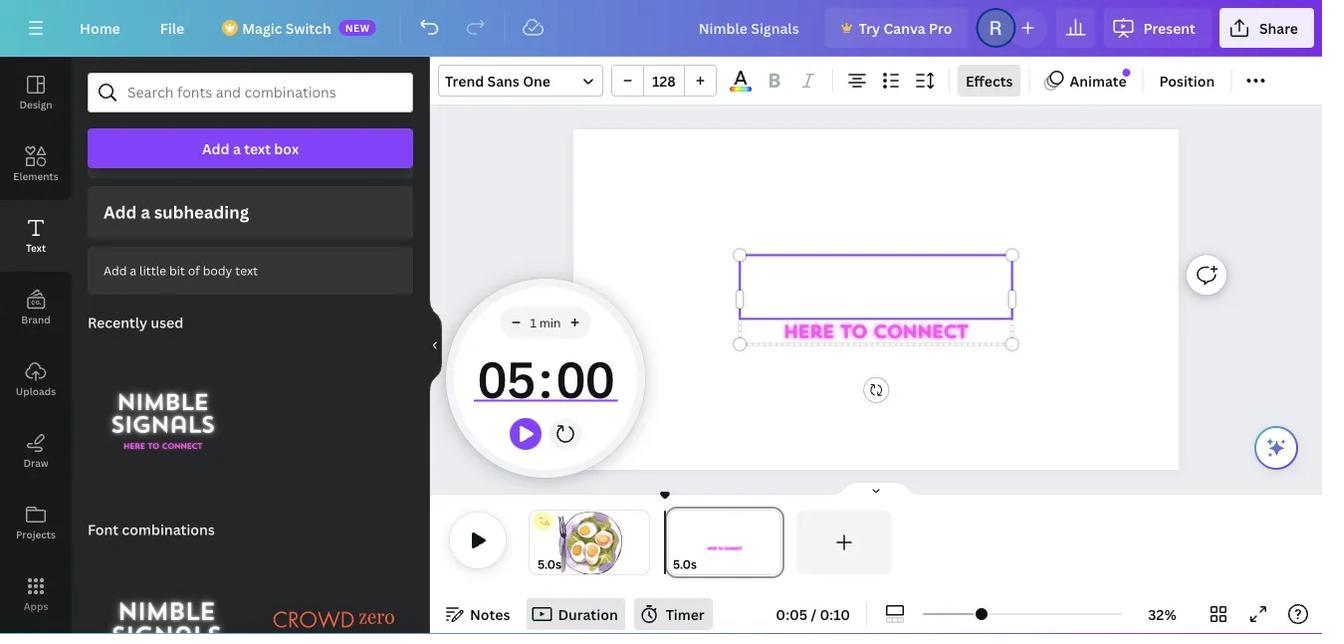 Task type: locate. For each thing, give the bounding box(es) containing it.
one
[[523, 71, 551, 90]]

text
[[26, 241, 46, 255]]

5.0s for second the 5.0s button from the left
[[673, 556, 697, 573]]

:
[[539, 345, 553, 412]]

side panel tab list
[[0, 57, 72, 635]]

1 vertical spatial text
[[235, 262, 258, 279]]

0 vertical spatial text
[[244, 139, 271, 158]]

add for add a text box
[[202, 139, 230, 158]]

body
[[203, 262, 232, 279]]

1 horizontal spatial a
[[141, 201, 150, 224]]

1 horizontal spatial 5.0s button
[[673, 555, 697, 575]]

5.0s up the duration button
[[538, 556, 562, 573]]

add a subheading
[[104, 201, 249, 224]]

brand button
[[0, 272, 72, 344]]

0 vertical spatial group
[[612, 65, 717, 97]]

5.0s button left page title "text box"
[[673, 555, 697, 575]]

brand
[[21, 313, 51, 326]]

text button
[[0, 200, 72, 272]]

0 horizontal spatial trimming, start edge slider
[[530, 511, 544, 575]]

0 vertical spatial a
[[233, 139, 241, 158]]

hide image
[[429, 298, 442, 393]]

1 5.0s from the left
[[538, 556, 562, 573]]

None text field
[[738, 261, 1011, 314]]

1 horizontal spatial group
[[612, 65, 717, 97]]

timer
[[666, 605, 705, 624]]

apps
[[24, 600, 48, 613]]

present
[[1144, 18, 1196, 37]]

trimming, start edge slider up the duration button
[[530, 511, 544, 575]]

add a text box button
[[88, 129, 413, 168]]

used
[[151, 313, 184, 332]]

1 trimming, start edge slider from the left
[[530, 511, 544, 575]]

min
[[540, 314, 561, 331]]

0 horizontal spatial group
[[88, 538, 247, 635]]

timer
[[474, 339, 618, 418]]

0 horizontal spatial a
[[130, 262, 137, 279]]

2 vertical spatial a
[[130, 262, 137, 279]]

00 button
[[553, 339, 618, 418]]

magic
[[242, 18, 282, 37]]

add up the subheading
[[202, 139, 230, 158]]

1 horizontal spatial trimming, start edge slider
[[665, 511, 683, 575]]

notes
[[470, 605, 510, 624]]

2 vertical spatial add
[[104, 262, 127, 279]]

pro
[[930, 18, 953, 37]]

trimming, start edge slider
[[530, 511, 544, 575], [665, 511, 683, 575]]

trimming, start edge slider left page title "text box"
[[665, 511, 683, 575]]

1
[[530, 314, 537, 331]]

trimming, end edge slider left page title "text box"
[[636, 511, 649, 575]]

5.0s
[[538, 556, 562, 573], [673, 556, 697, 573]]

duration button
[[526, 599, 626, 631]]

draw button
[[0, 415, 72, 487]]

1 horizontal spatial trimming, end edge slider
[[767, 511, 785, 575]]

5.0s button
[[538, 555, 562, 575], [673, 555, 697, 575]]

little
[[140, 262, 166, 279]]

2 trimming, end edge slider from the left
[[767, 511, 785, 575]]

projects
[[16, 528, 56, 541]]

text
[[244, 139, 271, 158], [235, 262, 258, 279]]

trimming, end edge slider right page title "text box"
[[767, 511, 785, 575]]

2 horizontal spatial a
[[233, 139, 241, 158]]

a left the little
[[130, 262, 137, 279]]

32% button
[[1131, 599, 1195, 631]]

05 button
[[474, 339, 539, 418]]

0 horizontal spatial 5.0s
[[538, 556, 562, 573]]

a left the subheading
[[141, 201, 150, 224]]

0 horizontal spatial trimming, end edge slider
[[636, 511, 649, 575]]

2 trimming, start edge slider from the left
[[665, 511, 683, 575]]

1 vertical spatial a
[[141, 201, 150, 224]]

box
[[274, 139, 299, 158]]

1 5.0s button from the left
[[538, 555, 562, 575]]

group
[[612, 65, 717, 97], [88, 538, 247, 635]]

of
[[188, 262, 200, 279]]

new
[[345, 21, 370, 34]]

apps button
[[0, 559, 72, 631]]

switch
[[286, 18, 331, 37]]

design
[[19, 98, 52, 111]]

subheading
[[154, 201, 249, 224]]

1 vertical spatial group
[[88, 538, 247, 635]]

a left box
[[233, 139, 241, 158]]

1 horizontal spatial 5.0s
[[673, 556, 697, 573]]

trimming, start edge slider for 2nd trimming, end edge slider from the right
[[530, 511, 544, 575]]

recently used
[[88, 313, 184, 332]]

sans
[[488, 71, 520, 90]]

2 5.0s from the left
[[673, 556, 697, 573]]

new image
[[1123, 69, 1131, 77]]

5.0s button up the duration button
[[538, 555, 562, 575]]

0 horizontal spatial 5.0s button
[[538, 555, 562, 575]]

home
[[80, 18, 120, 37]]

add left the subheading
[[104, 201, 137, 224]]

connect
[[874, 325, 968, 343]]

trimming, end edge slider
[[636, 511, 649, 575], [767, 511, 785, 575]]

0 vertical spatial add
[[202, 139, 230, 158]]

projects button
[[0, 487, 72, 559]]

add
[[202, 139, 230, 158], [104, 201, 137, 224], [104, 262, 127, 279]]

05 : 00
[[477, 345, 614, 412]]

trend sans one
[[445, 71, 551, 90]]

add left the little
[[104, 262, 127, 279]]

canva
[[884, 18, 926, 37]]

5.0s left page title "text box"
[[673, 556, 697, 573]]

color range image
[[730, 87, 752, 92]]

text left box
[[244, 139, 271, 158]]

1 vertical spatial add
[[104, 201, 137, 224]]

a
[[233, 139, 241, 158], [141, 201, 150, 224], [130, 262, 137, 279]]

text inside add a little bit of body text button
[[235, 262, 258, 279]]

text right the body
[[235, 262, 258, 279]]

here
[[784, 325, 834, 343]]

05
[[477, 345, 535, 412]]

draw
[[23, 456, 48, 470]]

add a subheading button
[[88, 186, 413, 239]]

Search fonts and combinations search field
[[128, 74, 374, 112]]

try
[[859, 18, 881, 37]]



Task type: vqa. For each thing, say whether or not it's contained in the screenshot.
search field
no



Task type: describe. For each thing, give the bounding box(es) containing it.
trend
[[445, 71, 484, 90]]

magic switch
[[242, 18, 331, 37]]

design button
[[0, 57, 72, 129]]

timer button
[[634, 599, 713, 631]]

add for add a little bit of body text
[[104, 262, 127, 279]]

bit
[[169, 262, 185, 279]]

font combinations
[[88, 520, 215, 539]]

a for little
[[130, 262, 137, 279]]

home link
[[64, 8, 136, 48]]

animate button
[[1038, 65, 1135, 97]]

present button
[[1104, 8, 1212, 48]]

/
[[811, 605, 817, 624]]

0:10
[[820, 605, 851, 624]]

1 min
[[530, 314, 561, 331]]

hide pages image
[[829, 481, 924, 497]]

5.0s for 1st the 5.0s button
[[538, 556, 562, 573]]

uploads button
[[0, 344, 72, 415]]

canva assistant image
[[1265, 436, 1289, 460]]

to
[[840, 325, 867, 343]]

add a little bit of body text button
[[88, 247, 413, 295]]

file
[[160, 18, 184, 37]]

2 5.0s button from the left
[[673, 555, 697, 575]]

00
[[556, 345, 614, 412]]

try canva pro button
[[825, 8, 969, 48]]

combinations
[[122, 520, 215, 539]]

timer containing 05
[[474, 339, 618, 418]]

position button
[[1152, 65, 1224, 97]]

notes button
[[438, 599, 518, 631]]

add a little bit of body text
[[104, 262, 258, 279]]

– – number field
[[650, 71, 678, 90]]

effects
[[966, 71, 1014, 90]]

a for subheading
[[141, 201, 150, 224]]

animate
[[1070, 71, 1127, 90]]

trimming, start edge slider for second trimming, end edge slider from the left
[[665, 511, 683, 575]]

here to connect
[[784, 325, 968, 343]]

uploads
[[16, 385, 56, 398]]

1 trimming, end edge slider from the left
[[636, 511, 649, 575]]

effects button
[[958, 65, 1022, 97]]

position
[[1160, 71, 1216, 90]]

a for text
[[233, 139, 241, 158]]

font
[[88, 520, 119, 539]]

0:05 / 0:10
[[776, 605, 851, 624]]

duration
[[558, 605, 618, 624]]

share
[[1260, 18, 1299, 37]]

recently
[[88, 313, 148, 332]]

elements button
[[0, 129, 72, 200]]

text inside add a text box button
[[244, 139, 271, 158]]

elements
[[13, 169, 58, 183]]

Page title text field
[[706, 555, 714, 575]]

add for add a subheading
[[104, 201, 137, 224]]

0:05
[[776, 605, 808, 624]]

add a text box
[[202, 139, 299, 158]]

share button
[[1220, 8, 1315, 48]]

file button
[[144, 8, 200, 48]]

try canva pro
[[859, 18, 953, 37]]

main menu bar
[[0, 0, 1323, 57]]

Design title text field
[[683, 8, 817, 48]]

trend sans one button
[[438, 65, 604, 97]]

32%
[[1149, 605, 1177, 624]]



